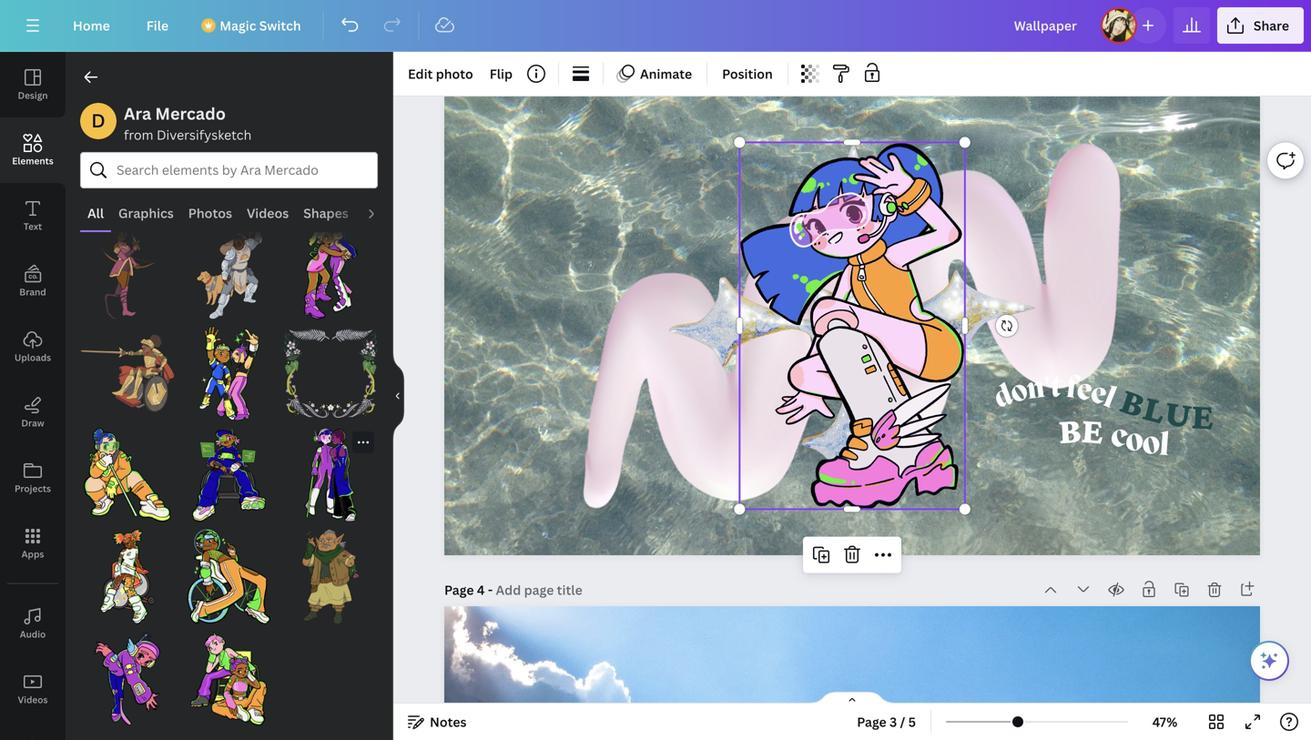 Task type: locate. For each thing, give the bounding box(es) containing it.
diversifysketch link
[[157, 126, 252, 143]]

1 vertical spatial videos button
[[0, 657, 66, 722]]

e right the l
[[1191, 395, 1215, 438]]

projects button
[[0, 445, 66, 511]]

0 horizontal spatial audio button
[[0, 591, 66, 657]]

y2k futurism cyber friends image for y2k futurism cyber girl in wheelchair image
[[283, 428, 378, 522]]

photos button
[[181, 196, 239, 230]]

0 vertical spatial videos
[[247, 204, 289, 222]]

l right the f
[[1099, 383, 1120, 416]]

0 horizontal spatial e
[[1080, 409, 1105, 452]]

1 vertical spatial y2k futurism cyber friends image
[[283, 428, 378, 522]]

audio right shapes button
[[363, 204, 400, 222]]

apps button
[[0, 511, 66, 576]]

audio down "apps"
[[20, 628, 46, 641]]

page inside button
[[857, 713, 887, 731]]

b
[[1115, 379, 1151, 426], [1057, 409, 1083, 452]]

1 horizontal spatial page
[[857, 713, 887, 731]]

page for page 4 -
[[444, 581, 474, 599]]

0 horizontal spatial videos
[[18, 694, 48, 706]]

0 vertical spatial y2k futurism cyber friends image
[[283, 225, 378, 319]]

animate
[[640, 65, 692, 82]]

Search elements by Ara Mercado search field
[[117, 153, 341, 188]]

uploads button
[[0, 314, 66, 380]]

1 horizontal spatial e
[[1191, 395, 1215, 438]]

47%
[[1153, 713, 1178, 731]]

diversifysketch element
[[80, 103, 117, 139]]

page
[[444, 581, 474, 599], [857, 713, 887, 731]]

1 horizontal spatial b
[[1115, 379, 1151, 426]]

0 vertical spatial audio
[[363, 204, 400, 222]]

apps
[[22, 548, 44, 560]]

page left 3
[[857, 713, 887, 731]]

group
[[80, 214, 175, 319], [182, 214, 276, 319], [283, 214, 378, 319], [80, 315, 175, 421], [182, 315, 276, 421], [283, 315, 378, 421], [182, 417, 276, 522], [80, 428, 175, 522], [283, 428, 378, 522], [80, 519, 175, 624], [283, 519, 378, 624], [182, 530, 276, 624], [80, 620, 175, 726], [182, 620, 276, 726]]

audio button right shapes
[[356, 196, 407, 230]]

share button
[[1217, 7, 1304, 44]]

0 horizontal spatial audio
[[20, 628, 46, 641]]

o
[[1008, 376, 1031, 411], [1123, 424, 1147, 461], [1141, 427, 1162, 464]]

1 horizontal spatial videos button
[[239, 196, 296, 230]]

1 vertical spatial l
[[1158, 429, 1171, 465]]

brand
[[19, 286, 46, 298]]

b inside b e c o o l
[[1057, 409, 1083, 452]]

1 horizontal spatial l
[[1158, 429, 1171, 465]]

videos button
[[239, 196, 296, 230], [0, 657, 66, 722]]

o right c
[[1141, 427, 1162, 464]]

audio
[[363, 204, 400, 222], [20, 628, 46, 641]]

uploads
[[14, 351, 51, 364]]

o left the '''
[[1008, 376, 1031, 411]]

e
[[1074, 375, 1095, 409], [1087, 378, 1110, 413]]

audio button down "apps"
[[0, 591, 66, 657]]

file button
[[132, 7, 183, 44]]

y2k futurism cyber boy and girl image
[[182, 326, 276, 421]]

notes button
[[401, 708, 474, 737]]

t
[[1051, 373, 1061, 405]]

position button
[[715, 59, 780, 88]]

diversifysketch
[[157, 126, 252, 143]]

0 horizontal spatial page
[[444, 581, 474, 599]]

ara mercado from diversifysketch
[[124, 102, 252, 143]]

share
[[1254, 17, 1289, 34]]

1 horizontal spatial audio button
[[356, 196, 407, 230]]

videos inside "side panel" tab list
[[18, 694, 48, 706]]

mercado
[[155, 102, 226, 125]]

page 3 / 5 button
[[850, 708, 923, 737]]

edit
[[408, 65, 433, 82]]

b left u
[[1115, 379, 1151, 426]]

0 vertical spatial videos button
[[239, 196, 296, 230]]

home link
[[58, 7, 125, 44]]

1 vertical spatial page
[[857, 713, 887, 731]]

all button
[[80, 196, 111, 230]]

e inside b e c o o l
[[1080, 409, 1105, 452]]

0 vertical spatial l
[[1099, 383, 1120, 416]]

1 vertical spatial audio button
[[0, 591, 66, 657]]

page for page 3 / 5
[[857, 713, 887, 731]]

0 vertical spatial audio button
[[356, 196, 407, 230]]

2 vertical spatial y2k futurism cyber friends image
[[182, 631, 276, 726]]

silver fern, manuka, mount cook buttercup image
[[283, 326, 378, 421]]

b for b e c o o l
[[1057, 409, 1083, 452]]

audio button
[[356, 196, 407, 230], [0, 591, 66, 657]]

1 vertical spatial audio
[[20, 628, 46, 641]]

y2k futurism cyber friends image
[[283, 225, 378, 319], [283, 428, 378, 522], [182, 631, 276, 726]]

l inside b e c o o l
[[1158, 429, 1171, 465]]

photos
[[188, 204, 232, 222]]

0 horizontal spatial b
[[1057, 409, 1083, 452]]

text
[[24, 220, 42, 233]]

1 horizontal spatial videos
[[247, 204, 289, 222]]

videos
[[247, 204, 289, 222], [18, 694, 48, 706]]

l u e
[[1139, 386, 1215, 438]]

loose cartoon fantasy roleplaying woman image
[[80, 326, 175, 421]]

0 vertical spatial page
[[444, 581, 474, 599]]

e
[[1191, 395, 1215, 438], [1080, 409, 1105, 452]]

graphics button
[[111, 196, 181, 230]]

y2k futurism cyber girl image
[[80, 631, 175, 726]]

elements
[[12, 155, 53, 167]]

l right c
[[1158, 429, 1171, 465]]

3
[[890, 713, 897, 731]]

show pages image
[[809, 691, 896, 706]]

l
[[1099, 383, 1120, 416], [1158, 429, 1171, 465]]

page left 4
[[444, 581, 474, 599]]

b down the f
[[1057, 409, 1083, 452]]

edit photo
[[408, 65, 473, 82]]

1 horizontal spatial audio
[[363, 204, 400, 222]]

1 vertical spatial videos
[[18, 694, 48, 706]]

y2k futurism cybergoth with wheelchair image
[[182, 530, 276, 624]]

edit photo button
[[401, 59, 481, 88]]

from
[[124, 126, 153, 143]]

Design title text field
[[1000, 7, 1093, 44]]

e left c
[[1080, 409, 1105, 452]]

design button
[[0, 52, 66, 117]]

0 horizontal spatial l
[[1099, 383, 1120, 416]]



Task type: describe. For each thing, give the bounding box(es) containing it.
flip button
[[482, 59, 520, 88]]

o n ' t
[[1008, 373, 1061, 411]]

y2k futurism cyber girl with wheelchair image
[[80, 530, 175, 624]]

y2k futurism cyber friends image for loose cartoon fantasy roleplaying blind woman image
[[283, 225, 378, 319]]

n
[[1025, 373, 1047, 408]]

shapes
[[303, 204, 349, 222]]

'
[[1044, 373, 1052, 406]]

u
[[1162, 391, 1195, 436]]

47% button
[[1136, 708, 1195, 737]]

position
[[722, 65, 773, 82]]

Page title text field
[[496, 581, 584, 599]]

4
[[477, 581, 485, 599]]

5
[[908, 713, 916, 731]]

e inside l u e
[[1191, 395, 1215, 438]]

f
[[1065, 374, 1079, 407]]

switch
[[259, 17, 301, 34]]

all
[[87, 204, 104, 222]]

home
[[73, 17, 110, 34]]

projects
[[15, 483, 51, 495]]

elements button
[[0, 117, 66, 183]]

o left u
[[1123, 424, 1147, 461]]

y2k futurism cyber girl with cane image
[[80, 428, 175, 522]]

e right t
[[1074, 375, 1095, 409]]

audio inside "side panel" tab list
[[20, 628, 46, 641]]

flip
[[490, 65, 513, 82]]

file
[[146, 17, 169, 34]]

c
[[1107, 419, 1132, 457]]

/
[[900, 713, 905, 731]]

e right the f
[[1087, 378, 1110, 413]]

0 horizontal spatial videos button
[[0, 657, 66, 722]]

canva assistant image
[[1258, 650, 1280, 672]]

draw
[[21, 417, 44, 429]]

magic
[[220, 17, 256, 34]]

-
[[488, 581, 493, 599]]

loose cartoon fantasy roleplaying female archer image
[[80, 225, 175, 319]]

side panel tab list
[[0, 52, 66, 740]]

l
[[1139, 386, 1170, 432]]

page 3 / 5
[[857, 713, 916, 731]]

page 4 -
[[444, 581, 496, 599]]

animate button
[[611, 59, 699, 88]]

text button
[[0, 183, 66, 249]]

b for b
[[1115, 379, 1151, 426]]

hide image
[[392, 352, 404, 440]]

design
[[18, 89, 48, 102]]

d
[[991, 380, 1018, 416]]

diversifysketch image
[[80, 103, 117, 139]]

main menu bar
[[0, 0, 1311, 52]]

y2k futurism cyber girl in wheelchair image
[[182, 428, 276, 522]]

shapes button
[[296, 196, 356, 230]]

draw button
[[0, 380, 66, 445]]

loose cartoon fantasy roleplaying elderly man image
[[283, 530, 378, 624]]

loose cartoon fantasy roleplaying blind woman image
[[182, 225, 276, 319]]

ara
[[124, 102, 151, 125]]

magic switch button
[[190, 7, 316, 44]]

notes
[[430, 713, 467, 731]]

o inside o n ' t
[[1008, 376, 1031, 411]]

brand button
[[0, 249, 66, 314]]

magic switch
[[220, 17, 301, 34]]

b e c o o l
[[1057, 409, 1171, 465]]

photo
[[436, 65, 473, 82]]

graphics
[[118, 204, 174, 222]]

f e e
[[1065, 374, 1110, 413]]



Task type: vqa. For each thing, say whether or not it's contained in the screenshot.
Search Box
no



